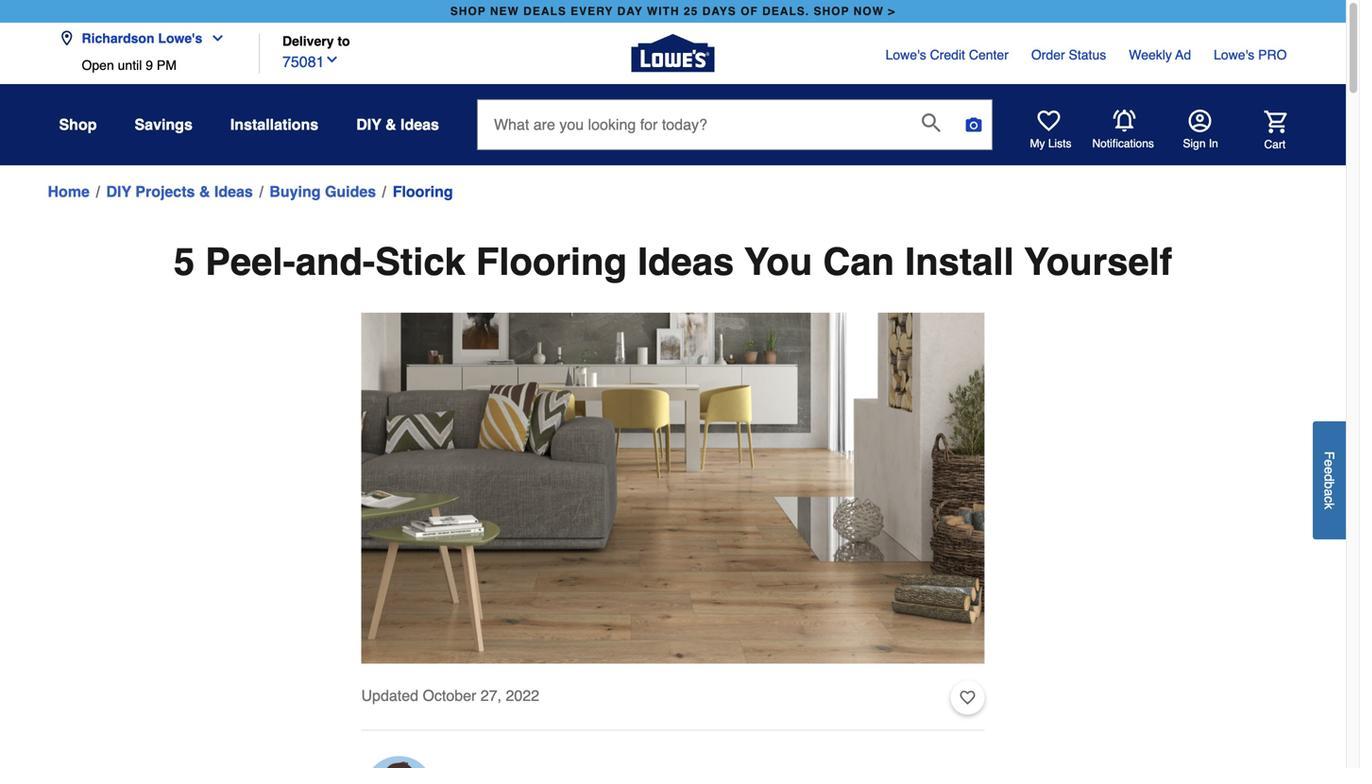 Task type: locate. For each thing, give the bounding box(es) containing it.
ideas up flooring link
[[401, 116, 439, 133]]

1 horizontal spatial &
[[386, 116, 396, 133]]

9
[[146, 58, 153, 73]]

home
[[48, 183, 90, 200]]

1 vertical spatial flooring
[[476, 240, 627, 283]]

& up flooring link
[[386, 116, 396, 133]]

deals.
[[763, 5, 810, 18]]

of
[[741, 5, 759, 18]]

lists
[[1049, 137, 1072, 150]]

days
[[703, 5, 737, 18]]

sign in button
[[1183, 110, 1219, 151]]

savings button
[[135, 108, 193, 142]]

stick
[[375, 240, 466, 283]]

buying guides link
[[270, 180, 376, 203]]

credit
[[930, 47, 966, 62]]

0 vertical spatial &
[[386, 116, 396, 133]]

lowe's inside 'button'
[[158, 31, 202, 46]]

delivery to
[[283, 33, 350, 49]]

2 horizontal spatial ideas
[[638, 240, 734, 283]]

ideas
[[401, 116, 439, 133], [214, 183, 253, 200], [638, 240, 734, 283]]

2 vertical spatial ideas
[[638, 240, 734, 283]]

lowe's inside 'link'
[[886, 47, 927, 62]]

shop
[[59, 116, 97, 133]]

lowe's left pro
[[1214, 47, 1255, 62]]

search image
[[922, 113, 941, 132]]

f
[[1322, 451, 1337, 459]]

buying
[[270, 183, 321, 200]]

1 horizontal spatial shop
[[814, 5, 850, 18]]

b
[[1322, 481, 1337, 489]]

0 horizontal spatial chevron down image
[[202, 31, 225, 46]]

0 horizontal spatial lowe's
[[158, 31, 202, 46]]

Search Query text field
[[478, 100, 907, 149]]

new
[[490, 5, 520, 18]]

status
[[1069, 47, 1107, 62]]

e up d
[[1322, 459, 1337, 467]]

& right projects
[[199, 183, 210, 200]]

install
[[905, 240, 1015, 283]]

center
[[969, 47, 1009, 62]]

updated october 27, 2022
[[361, 687, 540, 704]]

ideas left buying
[[214, 183, 253, 200]]

until
[[118, 58, 142, 73]]

0 vertical spatial diy
[[356, 116, 381, 133]]

diy
[[356, 116, 381, 133], [106, 183, 131, 200]]

27,
[[481, 687, 502, 704]]

chevron down image inside 75081 button
[[325, 52, 340, 67]]

5
[[174, 240, 195, 283]]

ad
[[1176, 47, 1192, 62]]

lowe's home improvement notification center image
[[1114, 110, 1136, 132]]

richardson
[[82, 31, 155, 46]]

shop
[[450, 5, 486, 18], [814, 5, 850, 18]]

installations button
[[230, 108, 319, 142]]

lowe's up pm
[[158, 31, 202, 46]]

e up b
[[1322, 467, 1337, 474]]

lowe's left credit on the right
[[886, 47, 927, 62]]

lowe's credit center link
[[886, 45, 1009, 64]]

1 vertical spatial diy
[[106, 183, 131, 200]]

location image
[[59, 31, 74, 46]]

ideas left you
[[638, 240, 734, 283]]

open
[[82, 58, 114, 73]]

open until 9 pm
[[82, 58, 177, 73]]

1 horizontal spatial ideas
[[401, 116, 439, 133]]

&
[[386, 116, 396, 133], [199, 183, 210, 200]]

25
[[684, 5, 698, 18]]

1 vertical spatial ideas
[[214, 183, 253, 200]]

0 vertical spatial ideas
[[401, 116, 439, 133]]

75081 button
[[283, 49, 340, 73]]

2 shop from the left
[[814, 5, 850, 18]]

0 horizontal spatial &
[[199, 183, 210, 200]]

diy for diy & ideas
[[356, 116, 381, 133]]

flooring
[[393, 183, 453, 200], [476, 240, 627, 283]]

shop left now
[[814, 5, 850, 18]]

0 vertical spatial chevron down image
[[202, 31, 225, 46]]

october
[[423, 687, 477, 704]]

home link
[[48, 180, 90, 203]]

1 horizontal spatial chevron down image
[[325, 52, 340, 67]]

lowe's pro link
[[1214, 45, 1287, 64]]

pro
[[1259, 47, 1287, 62]]

>
[[888, 5, 896, 18]]

diy inside button
[[356, 116, 381, 133]]

1 vertical spatial chevron down image
[[325, 52, 340, 67]]

0 horizontal spatial diy
[[106, 183, 131, 200]]

flooring link
[[393, 180, 453, 203]]

e
[[1322, 459, 1337, 467], [1322, 467, 1337, 474]]

1 vertical spatial &
[[199, 183, 210, 200]]

textured vinyl peel-and-stick plank flooring in a living room. image
[[361, 313, 985, 664]]

chevron down image
[[202, 31, 225, 46], [325, 52, 340, 67]]

1 horizontal spatial diy
[[356, 116, 381, 133]]

1 horizontal spatial lowe's
[[886, 47, 927, 62]]

diy projects & ideas
[[106, 183, 253, 200]]

2 e from the top
[[1322, 467, 1337, 474]]

0 horizontal spatial flooring
[[393, 183, 453, 200]]

diy left projects
[[106, 183, 131, 200]]

pm
[[157, 58, 177, 73]]

k
[[1322, 503, 1337, 509]]

my lists link
[[1030, 110, 1072, 151]]

projects
[[135, 183, 195, 200]]

0 horizontal spatial shop
[[450, 5, 486, 18]]

None search field
[[477, 99, 993, 168]]

shop left new
[[450, 5, 486, 18]]

lowe's home improvement cart image
[[1265, 110, 1287, 133]]

lowe's home improvement lists image
[[1038, 110, 1061, 132]]

1 e from the top
[[1322, 459, 1337, 467]]

2 horizontal spatial lowe's
[[1214, 47, 1255, 62]]

to
[[338, 33, 350, 49]]

diy up guides
[[356, 116, 381, 133]]

lowe's
[[158, 31, 202, 46], [886, 47, 927, 62], [1214, 47, 1255, 62]]



Task type: describe. For each thing, give the bounding box(es) containing it.
d
[[1322, 474, 1337, 481]]

delivery
[[283, 33, 334, 49]]

my
[[1030, 137, 1046, 150]]

ideas inside button
[[401, 116, 439, 133]]

peel-
[[205, 240, 296, 283]]

notifications
[[1093, 137, 1155, 150]]

weekly
[[1129, 47, 1172, 62]]

diy for diy projects & ideas
[[106, 183, 131, 200]]

deals
[[524, 5, 567, 18]]

diy projects & ideas link
[[106, 180, 253, 203]]

cart
[[1265, 138, 1286, 151]]

c
[[1322, 496, 1337, 503]]

shop button
[[59, 108, 97, 142]]

sign in
[[1183, 137, 1219, 150]]

savings
[[135, 116, 193, 133]]

with
[[647, 5, 680, 18]]

heart outline image
[[960, 687, 976, 708]]

weekly ad
[[1129, 47, 1192, 62]]

& inside diy & ideas button
[[386, 116, 396, 133]]

now
[[854, 5, 884, 18]]

weekly ad link
[[1129, 45, 1192, 64]]

5 peel-and-stick flooring ideas you can install yourself
[[174, 240, 1173, 283]]

yourself
[[1025, 240, 1173, 283]]

updated
[[361, 687, 419, 704]]

f e e d b a c k button
[[1313, 421, 1346, 539]]

order status
[[1032, 47, 1107, 62]]

my lists
[[1030, 137, 1072, 150]]

0 horizontal spatial ideas
[[214, 183, 253, 200]]

sign
[[1183, 137, 1206, 150]]

cart button
[[1238, 110, 1287, 152]]

installations
[[230, 116, 319, 133]]

75081
[[283, 53, 325, 70]]

a
[[1322, 489, 1337, 496]]

and-
[[296, 240, 375, 283]]

lowe's for lowe's pro
[[1214, 47, 1255, 62]]

richardson lowe's
[[82, 31, 202, 46]]

chevron down image inside richardson lowe's 'button'
[[202, 31, 225, 46]]

diy & ideas button
[[356, 108, 439, 142]]

0 vertical spatial flooring
[[393, 183, 453, 200]]

2022
[[506, 687, 540, 704]]

lowe's pro
[[1214, 47, 1287, 62]]

lowe's for lowe's credit center
[[886, 47, 927, 62]]

in
[[1209, 137, 1219, 150]]

lowe's credit center
[[886, 47, 1009, 62]]

day
[[618, 5, 643, 18]]

shop new deals every day with 25 days of deals. shop now > link
[[447, 0, 900, 23]]

camera image
[[965, 115, 984, 134]]

richardson lowe's button
[[59, 19, 233, 58]]

shop new deals every day with 25 days of deals. shop now >
[[450, 5, 896, 18]]

order status link
[[1032, 45, 1107, 64]]

diy & ideas
[[356, 116, 439, 133]]

& inside diy projects & ideas link
[[199, 183, 210, 200]]

f e e d b a c k
[[1322, 451, 1337, 509]]

order
[[1032, 47, 1065, 62]]

guides
[[325, 183, 376, 200]]

lowe's home improvement account image
[[1189, 110, 1212, 132]]

can
[[823, 240, 895, 283]]

you
[[745, 240, 813, 283]]

1 horizontal spatial flooring
[[476, 240, 627, 283]]

1 shop from the left
[[450, 5, 486, 18]]

lowe's home improvement logo image
[[632, 12, 715, 95]]

buying guides
[[270, 183, 376, 200]]

every
[[571, 5, 614, 18]]



Task type: vqa. For each thing, say whether or not it's contained in the screenshot.
'Cart'
yes



